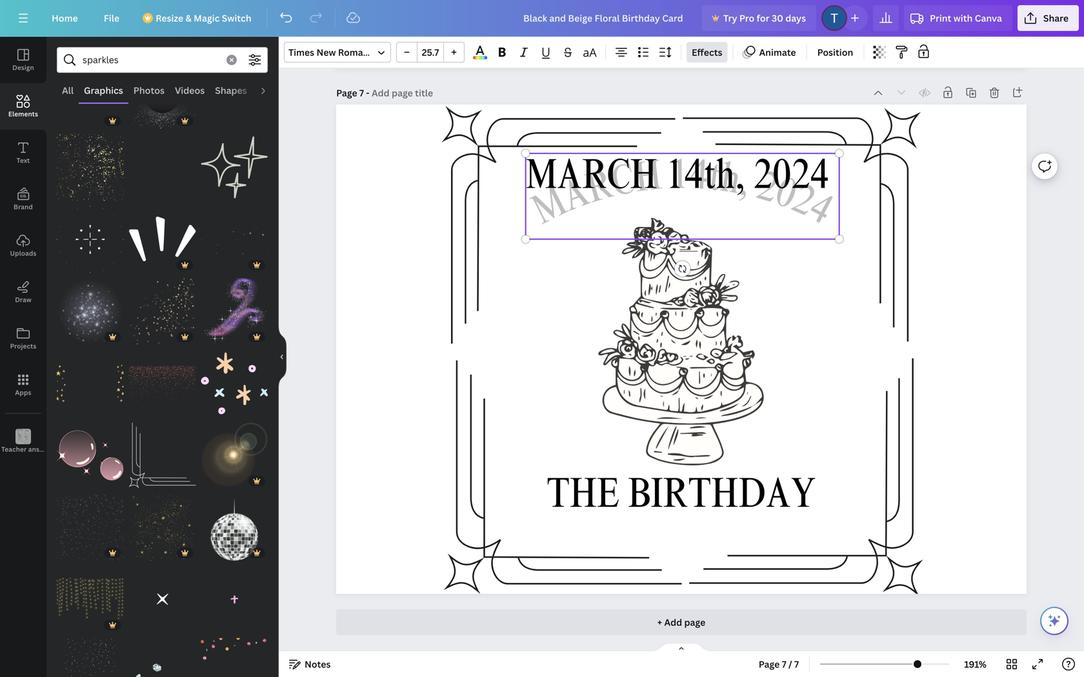 Task type: describe. For each thing, give the bounding box(es) containing it.
with
[[954, 12, 973, 24]]

try pro for 30 days
[[724, 12, 806, 24]]

notes button
[[284, 655, 336, 675]]

times new roman condensed button
[[284, 42, 421, 63]]

+ add page
[[658, 617, 706, 629]]

page
[[685, 617, 706, 629]]

share button
[[1018, 5, 1079, 31]]

draw button
[[0, 269, 46, 316]]

photos button
[[128, 78, 170, 103]]

white sparkling stars image
[[57, 494, 124, 561]]

text button
[[0, 130, 46, 176]]

effects
[[692, 46, 723, 58]]

egypt gold sprinkles simple square image
[[57, 134, 124, 201]]

-
[[366, 87, 370, 99]]

videos
[[175, 84, 205, 97]]

apps
[[15, 389, 31, 397]]

answer
[[28, 445, 51, 454]]

apps button
[[0, 362, 46, 409]]

sparkle decorative aesthetic image
[[201, 134, 268, 201]]

brand button
[[0, 176, 46, 223]]

try
[[724, 12, 738, 24]]

photos
[[133, 84, 165, 97]]

march
[[526, 158, 658, 200]]

page for page 7 / 7
[[759, 659, 780, 671]]

share
[[1044, 12, 1069, 24]]

Page title text field
[[372, 86, 435, 99]]

lined retro anime bubbles and sparkles image
[[57, 422, 124, 489]]

position
[[818, 46, 854, 58]]

canva
[[975, 12, 1002, 24]]

keys
[[53, 445, 67, 454]]

the birthday
[[547, 477, 816, 519]]

191%
[[965, 659, 987, 671]]

– – number field
[[422, 46, 440, 58]]

home link
[[41, 5, 88, 31]]

for
[[757, 12, 770, 24]]

elements button
[[0, 83, 46, 130]]

resize & magic switch
[[156, 12, 251, 24]]

graphics
[[84, 84, 123, 97]]

shapes
[[215, 84, 247, 97]]

7 for /
[[782, 659, 787, 671]]

fairy magic sparkle image
[[201, 278, 268, 345]]

uploads
[[10, 249, 36, 258]]

animate
[[759, 46, 796, 58]]

shiny sparkles image
[[57, 278, 124, 345]]

golden sparkles illustration image
[[129, 494, 196, 561]]

gold glitter dust image
[[129, 278, 196, 345]]

switch
[[222, 12, 251, 24]]

shapes button
[[210, 78, 252, 103]]

magic
[[194, 12, 220, 24]]

page 7 -
[[336, 87, 372, 99]]

color range image
[[473, 56, 487, 59]]

print with canva
[[930, 12, 1002, 24]]

Design title text field
[[513, 5, 697, 31]]

30
[[772, 12, 784, 24]]

times new roman condensed
[[289, 46, 421, 58]]

march 14th, 2024
[[526, 158, 830, 200]]

art deco minimal christmas sparkle corner border image
[[129, 422, 196, 489]]

Search elements search field
[[83, 48, 219, 72]]

condensed
[[371, 46, 421, 58]]

191% button
[[955, 655, 997, 675]]

the
[[547, 477, 620, 519]]

home
[[52, 12, 78, 24]]

cute handdrawn school glitter image
[[201, 350, 268, 417]]

text
[[17, 156, 30, 165]]

file
[[104, 12, 120, 24]]

resize & magic switch button
[[135, 5, 262, 31]]



Task type: vqa. For each thing, say whether or not it's contained in the screenshot.
Upload,
no



Task type: locate. For each thing, give the bounding box(es) containing it.
show pages image
[[651, 643, 713, 653]]

0 horizontal spatial 7
[[360, 87, 364, 99]]

page
[[336, 87, 357, 99], [759, 659, 780, 671]]

luminous abstract sparkling image
[[201, 422, 268, 489]]

page left -
[[336, 87, 357, 99]]

7 left /
[[782, 659, 787, 671]]

resize
[[156, 12, 183, 24]]

teacher answer keys
[[1, 445, 67, 454]]

page 7 / 7 button
[[754, 655, 804, 675]]

1 vertical spatial page
[[759, 659, 780, 671]]

shiny disco ball image
[[201, 494, 268, 561]]

silver stars and confetti background 0908 image
[[129, 62, 196, 129]]

side panel tab list
[[0, 37, 67, 465]]

/
[[789, 659, 792, 671]]

draw
[[15, 296, 31, 304]]

page 7 / 7
[[759, 659, 799, 671]]

graphics button
[[79, 78, 128, 103]]

videos button
[[170, 78, 210, 103]]

7 left -
[[360, 87, 364, 99]]

try pro for 30 days button
[[702, 5, 817, 31]]

2024
[[754, 158, 830, 200]]

main menu bar
[[0, 0, 1084, 37]]

file button
[[93, 5, 130, 31]]

print
[[930, 12, 952, 24]]

2 horizontal spatial 7
[[795, 659, 799, 671]]

times
[[289, 46, 314, 58]]

sparkling hanging lights image
[[57, 567, 124, 633]]

birthday
[[628, 477, 816, 519]]

1 horizontal spatial page
[[759, 659, 780, 671]]

page left /
[[759, 659, 780, 671]]

None text field
[[526, 158, 830, 200]]

days
[[786, 12, 806, 24]]

+ add page button
[[336, 610, 1027, 636]]

brand
[[14, 203, 33, 211]]

egypt white gold sprinkles sparse rectangle image
[[57, 639, 124, 678]]

page for page 7 -
[[336, 87, 357, 99]]

design
[[12, 63, 34, 72]]

audio button
[[252, 78, 288, 103]]

group
[[396, 42, 465, 63], [57, 62, 124, 129], [129, 62, 196, 129], [201, 62, 268, 129], [57, 126, 124, 201], [178, 126, 193, 142], [201, 126, 268, 201], [57, 198, 124, 273], [129, 206, 196, 273], [201, 206, 268, 273], [57, 270, 124, 345], [129, 270, 196, 345], [201, 270, 268, 345], [57, 343, 124, 417], [129, 343, 196, 417], [201, 343, 268, 417], [201, 415, 268, 489], [57, 422, 124, 489], [129, 422, 196, 489], [57, 487, 124, 561], [129, 487, 196, 561], [201, 487, 268, 561], [57, 559, 124, 633], [129, 559, 196, 633], [201, 559, 268, 633], [57, 631, 124, 678], [201, 631, 268, 678], [129, 639, 196, 678]]

7 right /
[[795, 659, 799, 671]]

all
[[62, 84, 74, 97]]

&
[[186, 12, 192, 24]]

7 for -
[[360, 87, 364, 99]]

projects
[[10, 342, 36, 351]]

pro
[[740, 12, 755, 24]]

animate button
[[739, 42, 801, 63]]

all button
[[57, 78, 79, 103]]

design button
[[0, 37, 46, 83]]

notes
[[305, 659, 331, 671]]

position button
[[812, 42, 859, 63]]

1 horizontal spatial 7
[[782, 659, 787, 671]]

audio
[[257, 84, 283, 97]]

effects button
[[687, 42, 728, 63]]

new
[[317, 46, 336, 58]]

+
[[658, 617, 662, 629]]

0 horizontal spatial page
[[336, 87, 357, 99]]

page inside page 7 / 7 button
[[759, 659, 780, 671]]

0 vertical spatial page
[[336, 87, 357, 99]]

canva assistant image
[[1047, 614, 1062, 629]]

add
[[665, 617, 682, 629]]

uploads button
[[0, 223, 46, 269]]

roman
[[338, 46, 369, 58]]

projects button
[[0, 316, 46, 362]]

elements
[[8, 110, 38, 118]]

sequin sparkles image
[[129, 350, 196, 417]]

print with canva button
[[904, 5, 1013, 31]]

teacher
[[1, 445, 27, 454]]

hide image
[[278, 326, 287, 388]]

none text field containing march
[[526, 158, 830, 200]]

14th,
[[666, 158, 746, 200]]

;
[[22, 446, 24, 454]]

7
[[360, 87, 364, 99], [782, 659, 787, 671], [795, 659, 799, 671]]



